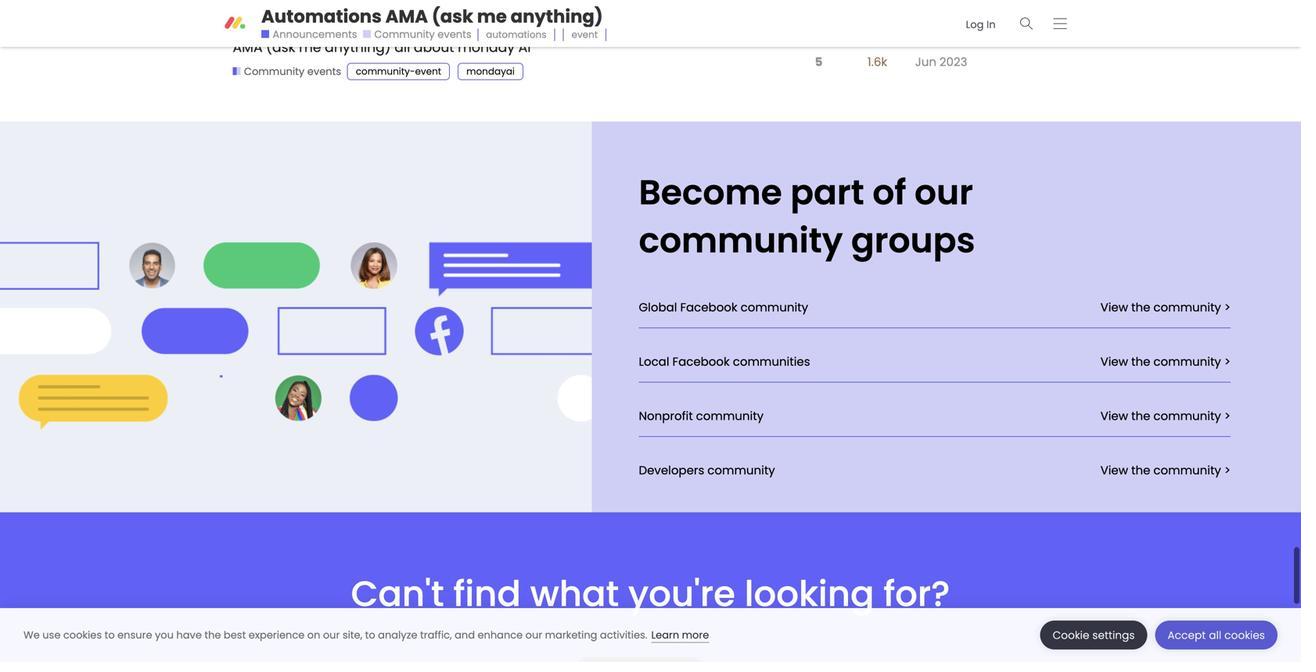 Task type: describe. For each thing, give the bounding box(es) containing it.
mondayai link
[[458, 63, 524, 80]]

view the community > link for developers community
[[1101, 450, 1231, 479]]

view the community > for local facebook communities
[[1101, 354, 1231, 370]]

can't find what you're looking for?
[[351, 570, 951, 620]]

view the community > for nonprofit community
[[1101, 408, 1231, 425]]

community-event
[[356, 65, 442, 78]]

view the community > for developers community
[[1101, 462, 1231, 479]]

the for global facebook community
[[1132, 299, 1151, 316]]

menu image
[[1054, 18, 1067, 29]]

the for nonprofit community
[[1132, 408, 1151, 425]]

communities
[[733, 354, 811, 370]]

log
[[966, 17, 984, 32]]

activities.
[[600, 629, 648, 643]]

5
[[815, 54, 823, 70]]

1 vertical spatial events
[[307, 64, 341, 79]]

community inside of our community
[[639, 217, 843, 265]]

facebook for local
[[673, 354, 730, 370]]

0 vertical spatial anything)
[[511, 4, 603, 29]]

what
[[530, 570, 619, 620]]

become part
[[639, 169, 873, 217]]

community-
[[356, 65, 415, 78]]

> for developers community
[[1225, 462, 1231, 479]]

view the community > for global facebook community
[[1101, 299, 1231, 316]]

1 vertical spatial me
[[299, 38, 321, 57]]

1 horizontal spatial events
[[438, 28, 472, 42]]

community-event link
[[347, 63, 450, 80]]

jun 2023 link
[[912, 42, 972, 82]]

0 horizontal spatial anything)
[[325, 38, 391, 57]]

marketing
[[545, 629, 598, 643]]

(ask inside the ama (ask me anything) all about monday ai link
[[266, 38, 295, 57]]

our inside of our community
[[915, 169, 974, 217]]

more
[[682, 629, 709, 643]]

community for the topmost community events link
[[374, 28, 435, 42]]

cookies for all
[[1225, 629, 1266, 643]]

search image
[[1021, 18, 1034, 29]]

automations ama (ask me anything)
[[261, 4, 603, 29]]

can't
[[351, 570, 444, 620]]

0 vertical spatial all
[[395, 38, 410, 57]]

1.6k
[[868, 54, 888, 70]]

part
[[791, 169, 865, 217]]

view the community > link for nonprofit community
[[1101, 396, 1231, 425]]

cookie
[[1053, 629, 1090, 643]]

nonprofit community link
[[639, 396, 764, 425]]

1 vertical spatial ama
[[233, 38, 263, 57]]

announcements link
[[261, 28, 357, 42]]

facebook for global
[[681, 299, 738, 316]]

ama (ask me anything) all about monday ai
[[233, 38, 531, 57]]

event link
[[563, 24, 607, 45]]

local facebook communities link
[[639, 341, 811, 370]]

log in
[[966, 17, 996, 32]]

view for nonprofit community
[[1101, 408, 1129, 425]]

announcements
[[273, 28, 357, 42]]

1 to from the left
[[105, 629, 115, 643]]

enhance
[[478, 629, 523, 643]]

view the community > link for local facebook communities
[[1101, 341, 1231, 370]]

all inside button
[[1210, 629, 1222, 643]]

find
[[453, 570, 521, 620]]

1 horizontal spatial ama
[[386, 4, 428, 29]]

community for the bottom community events link
[[244, 64, 305, 79]]

on
[[307, 629, 320, 643]]

looking
[[745, 570, 875, 620]]

0 vertical spatial event
[[572, 28, 598, 41]]

ai
[[519, 38, 531, 57]]

global facebook community link
[[639, 287, 809, 316]]

analyze
[[378, 629, 418, 643]]

ensure
[[117, 629, 152, 643]]

nonprofit
[[639, 408, 693, 425]]

of
[[873, 169, 907, 217]]

> for local facebook communities
[[1225, 354, 1231, 370]]

tags list containing community-event
[[347, 63, 531, 80]]



Task type: locate. For each thing, give the bounding box(es) containing it.
facebook right local
[[673, 354, 730, 370]]

community
[[639, 217, 843, 265], [741, 299, 809, 316], [1154, 299, 1222, 316], [1154, 354, 1222, 370], [696, 408, 764, 425], [1154, 408, 1222, 425], [708, 462, 775, 479], [1154, 462, 1222, 479]]

2 view the community > link from the top
[[1101, 341, 1231, 370]]

view
[[1101, 299, 1129, 316], [1101, 354, 1129, 370], [1101, 408, 1129, 425], [1101, 462, 1129, 479]]

community events inside community events link
[[244, 64, 341, 79]]

local
[[639, 354, 670, 370]]

jun 2023
[[916, 54, 968, 70]]

log in button
[[958, 12, 1005, 38]]

2 horizontal spatial our
[[915, 169, 974, 217]]

view for global facebook community
[[1101, 299, 1129, 316]]

1 > from the top
[[1225, 299, 1231, 316]]

settings
[[1093, 629, 1135, 643]]

community events link
[[363, 28, 472, 42], [233, 64, 341, 79]]

accept
[[1168, 629, 1206, 643]]

automations link
[[478, 24, 555, 45]]

our right the of
[[915, 169, 974, 217]]

1 horizontal spatial anything)
[[511, 4, 603, 29]]

log in navigation
[[952, 7, 1077, 40]]

me
[[477, 4, 507, 29], [299, 38, 321, 57]]

in
[[987, 17, 996, 32]]

0 horizontal spatial (ask
[[266, 38, 295, 57]]

4 view from the top
[[1101, 462, 1129, 479]]

events up mondayai
[[438, 28, 472, 42]]

nonprofit community
[[639, 408, 764, 425]]

automations
[[261, 4, 382, 29]]

1 vertical spatial all
[[1210, 629, 1222, 643]]

about
[[414, 38, 454, 57]]

3 > from the top
[[1225, 408, 1231, 425]]

1 horizontal spatial community events
[[374, 28, 472, 42]]

developers
[[639, 462, 705, 479]]

2023
[[940, 54, 968, 70]]

2 > from the top
[[1225, 354, 1231, 370]]

1 vertical spatial community events
[[244, 64, 341, 79]]

0 vertical spatial me
[[477, 4, 507, 29]]

we
[[23, 629, 40, 643]]

1 vertical spatial tags list
[[347, 63, 531, 80]]

1 horizontal spatial me
[[477, 4, 507, 29]]

cookie settings button
[[1041, 621, 1148, 650]]

cookies right accept
[[1225, 629, 1266, 643]]

developers community
[[639, 462, 775, 479]]

1 horizontal spatial community events link
[[363, 28, 472, 42]]

our right enhance at the left of page
[[526, 629, 543, 643]]

the inside dialog
[[205, 629, 221, 643]]

and
[[455, 629, 475, 643]]

have
[[176, 629, 202, 643]]

to
[[105, 629, 115, 643], [365, 629, 375, 643]]

2 to from the left
[[365, 629, 375, 643]]

community events for the topmost community events link
[[374, 28, 472, 42]]

0 vertical spatial community events link
[[363, 28, 472, 42]]

2 cookies from the left
[[1225, 629, 1266, 643]]

me down automations
[[299, 38, 321, 57]]

0 horizontal spatial community
[[244, 64, 305, 79]]

to left ensure
[[105, 629, 115, 643]]

view for developers community
[[1101, 462, 1129, 479]]

view the community > link for global facebook community
[[1101, 287, 1231, 316]]

monday
[[458, 38, 515, 57]]

experience
[[249, 629, 305, 643]]

1 horizontal spatial cookies
[[1225, 629, 1266, 643]]

the for local facebook communities
[[1132, 354, 1151, 370]]

developers community link
[[639, 450, 775, 479]]

ama
[[386, 4, 428, 29], [233, 38, 263, 57]]

cookies right use
[[63, 629, 102, 643]]

view the community >
[[1101, 299, 1231, 316], [1101, 354, 1231, 370], [1101, 408, 1231, 425], [1101, 462, 1231, 479]]

ama (ask me anything) all about monday ai link
[[233, 26, 531, 68]]

all right accept
[[1210, 629, 1222, 643]]

events
[[438, 28, 472, 42], [307, 64, 341, 79]]

we use cookies to ensure you have the best experience on our site, to analyze traffic, and enhance our marketing activities. learn more
[[23, 629, 709, 643]]

dialog containing cookie settings
[[0, 609, 1302, 663]]

me up the monday
[[477, 4, 507, 29]]

anything) up ai
[[511, 4, 603, 29]]

0 vertical spatial ama
[[386, 4, 428, 29]]

automations ama (ask me anything) link
[[261, 4, 603, 29]]

4 > from the top
[[1225, 462, 1231, 479]]

> for nonprofit community
[[1225, 408, 1231, 425]]

facebook up 'local facebook communities' link
[[681, 299, 738, 316]]

event right ai
[[572, 28, 598, 41]]

event down about
[[415, 65, 442, 78]]

0 horizontal spatial ama
[[233, 38, 263, 57]]

1 horizontal spatial to
[[365, 629, 375, 643]]

community events for the bottom community events link
[[244, 64, 341, 79]]

3 view the community > from the top
[[1101, 408, 1231, 425]]

facebook inside 'local facebook communities' link
[[673, 354, 730, 370]]

1 vertical spatial (ask
[[266, 38, 295, 57]]

to right site,
[[365, 629, 375, 643]]

1 horizontal spatial our
[[526, 629, 543, 643]]

view the community > link
[[1101, 287, 1231, 316], [1101, 341, 1231, 370], [1101, 396, 1231, 425], [1101, 450, 1231, 479]]

view for local facebook communities
[[1101, 354, 1129, 370]]

0 vertical spatial events
[[438, 28, 472, 42]]

all up community-event
[[395, 38, 410, 57]]

tags list
[[478, 24, 615, 45], [347, 63, 531, 80]]

cookies for use
[[63, 629, 102, 643]]

0 horizontal spatial to
[[105, 629, 115, 643]]

tags list containing automations
[[478, 24, 615, 45]]

of our community
[[639, 169, 974, 265]]

event
[[572, 28, 598, 41], [415, 65, 442, 78]]

0 vertical spatial (ask
[[432, 4, 473, 29]]

0 vertical spatial tags list
[[478, 24, 615, 45]]

community
[[374, 28, 435, 42], [244, 64, 305, 79]]

best
[[224, 629, 246, 643]]

facebook
[[681, 299, 738, 316], [673, 354, 730, 370]]

1 horizontal spatial event
[[572, 28, 598, 41]]

global
[[639, 299, 677, 316]]

3 view from the top
[[1101, 408, 1129, 425]]

the for developers community
[[1132, 462, 1151, 479]]

0 horizontal spatial community events
[[244, 64, 341, 79]]

global facebook community
[[639, 299, 809, 316]]

become
[[639, 169, 783, 217]]

local facebook communities
[[639, 354, 811, 370]]

1 vertical spatial facebook
[[673, 354, 730, 370]]

you're
[[628, 570, 736, 620]]

1 vertical spatial anything)
[[325, 38, 391, 57]]

> for global facebook community
[[1225, 299, 1231, 316]]

cookie settings
[[1053, 629, 1135, 643]]

4 view the community > link from the top
[[1101, 450, 1231, 479]]

(ask
[[432, 4, 473, 29], [266, 38, 295, 57]]

jun
[[916, 54, 937, 70]]

our
[[915, 169, 974, 217], [323, 629, 340, 643], [526, 629, 543, 643]]

anything)
[[511, 4, 603, 29], [325, 38, 391, 57]]

0 vertical spatial facebook
[[681, 299, 738, 316]]

0 vertical spatial community
[[374, 28, 435, 42]]

traffic,
[[420, 629, 452, 643]]

1 view from the top
[[1101, 299, 1129, 316]]

1 view the community > from the top
[[1101, 299, 1231, 316]]

1 vertical spatial community events link
[[233, 64, 341, 79]]

ama down monday community forum icon
[[233, 38, 263, 57]]

2 view the community > from the top
[[1101, 354, 1231, 370]]

learn more link
[[652, 629, 709, 644]]

all
[[395, 38, 410, 57], [1210, 629, 1222, 643]]

0 horizontal spatial all
[[395, 38, 410, 57]]

1 horizontal spatial community
[[374, 28, 435, 42]]

(ask up about
[[432, 4, 473, 29]]

events down announcements on the top of page
[[307, 64, 341, 79]]

0 horizontal spatial our
[[323, 629, 340, 643]]

mondayai
[[467, 65, 515, 78]]

1 vertical spatial community
[[244, 64, 305, 79]]

ama up the "ama (ask me anything) all about monday ai"
[[386, 4, 428, 29]]

2 view from the top
[[1101, 354, 1129, 370]]

dialog
[[0, 609, 1302, 663]]

accept all cookies
[[1168, 629, 1266, 643]]

cookies
[[63, 629, 102, 643], [1225, 629, 1266, 643]]

5 button
[[811, 45, 827, 80]]

0 horizontal spatial events
[[307, 64, 341, 79]]

1 view the community > link from the top
[[1101, 287, 1231, 316]]

cookies inside button
[[1225, 629, 1266, 643]]

facebook inside 'global facebook community' link
[[681, 299, 738, 316]]

for?
[[884, 570, 951, 620]]

learn
[[652, 629, 680, 643]]

>
[[1225, 299, 1231, 316], [1225, 354, 1231, 370], [1225, 408, 1231, 425], [1225, 462, 1231, 479]]

1 cookies from the left
[[63, 629, 102, 643]]

groups
[[851, 217, 976, 265]]

0 vertical spatial community events
[[374, 28, 472, 42]]

0 horizontal spatial me
[[299, 38, 321, 57]]

you
[[155, 629, 174, 643]]

anything) up community-
[[325, 38, 391, 57]]

0 horizontal spatial cookies
[[63, 629, 102, 643]]

community events
[[374, 28, 472, 42], [244, 64, 341, 79]]

0 horizontal spatial community events link
[[233, 64, 341, 79]]

our right on
[[323, 629, 340, 643]]

site,
[[343, 629, 363, 643]]

use
[[42, 629, 61, 643]]

(ask down automations
[[266, 38, 295, 57]]

4 view the community > from the top
[[1101, 462, 1231, 479]]

automations
[[486, 28, 547, 41]]

1 horizontal spatial all
[[1210, 629, 1222, 643]]

accept all cookies button
[[1156, 621, 1278, 650]]

1 horizontal spatial (ask
[[432, 4, 473, 29]]

0 horizontal spatial event
[[415, 65, 442, 78]]

1 vertical spatial event
[[415, 65, 442, 78]]

3 view the community > link from the top
[[1101, 396, 1231, 425]]

monday community forum image
[[224, 13, 246, 34]]

the
[[1132, 299, 1151, 316], [1132, 354, 1151, 370], [1132, 408, 1151, 425], [1132, 462, 1151, 479], [205, 629, 221, 643]]



Task type: vqa. For each thing, say whether or not it's contained in the screenshot.
all to the top
yes



